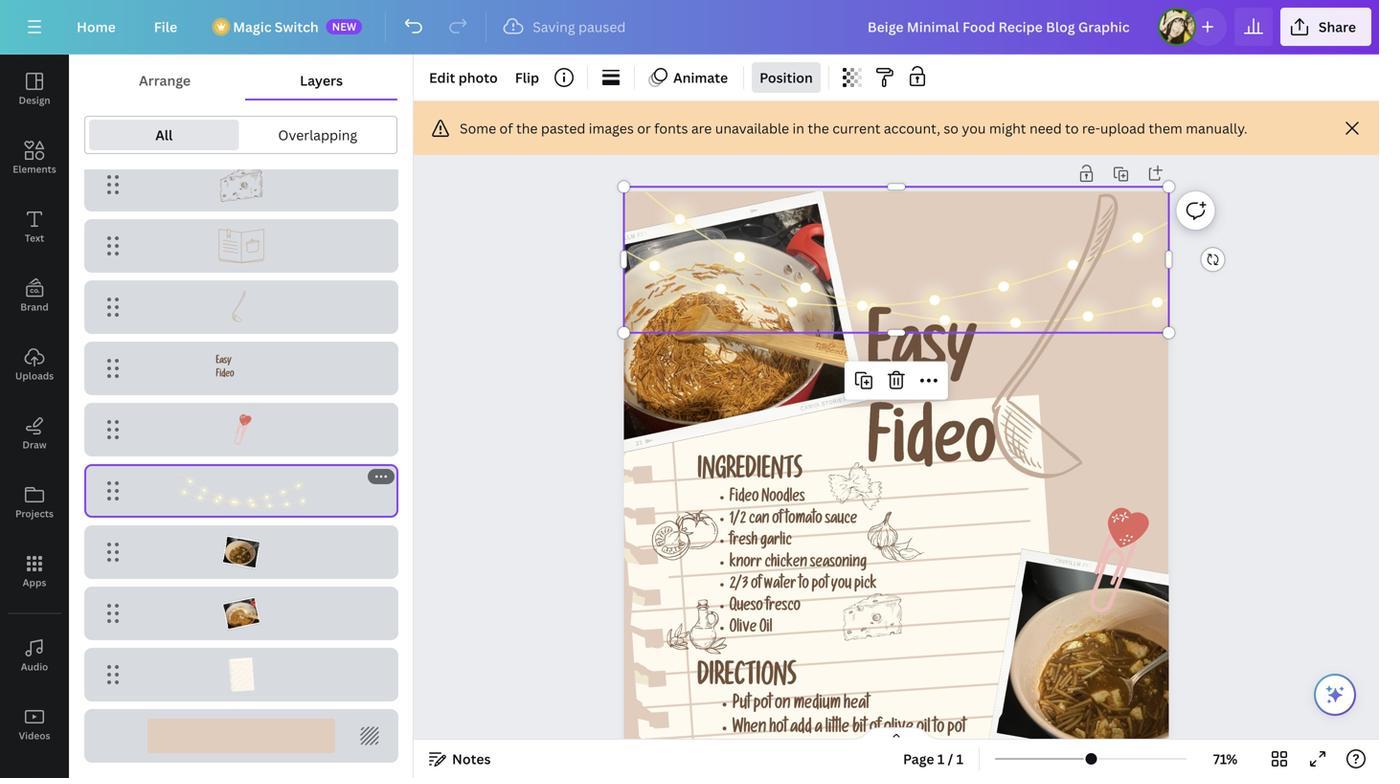 Task type: describe. For each thing, give the bounding box(es) containing it.
images
[[589, 119, 634, 137]]

new
[[332, 19, 357, 34]]

paused
[[579, 18, 626, 36]]

put
[[733, 697, 751, 715]]

brand
[[20, 301, 49, 314]]

notes
[[452, 750, 491, 769]]

are
[[691, 119, 712, 137]]

unavailable
[[715, 119, 789, 137]]

layers button
[[245, 62, 398, 99]]

design
[[19, 94, 50, 107]]

edit
[[429, 68, 455, 87]]

saving paused
[[533, 18, 626, 36]]

2 the from the left
[[808, 119, 829, 137]]

seasoning
[[810, 556, 867, 573]]

text button
[[0, 193, 69, 261]]

71% button
[[1194, 744, 1257, 775]]

uploads button
[[0, 330, 69, 399]]

little
[[826, 721, 850, 739]]

videos button
[[0, 691, 69, 760]]

elements button
[[0, 124, 69, 193]]

uploads
[[15, 370, 54, 383]]

farfalle pasta illustration image
[[829, 463, 882, 510]]

or
[[637, 119, 651, 137]]

in
[[793, 119, 805, 137]]

0 vertical spatial fideo
[[216, 370, 234, 380]]

canva assistant image
[[1324, 684, 1347, 707]]

2 horizontal spatial pot
[[948, 721, 966, 739]]

switch
[[275, 18, 319, 36]]

side panel tab list
[[0, 55, 69, 779]]

/
[[948, 750, 953, 769]]

animate button
[[643, 62, 736, 93]]

elements
[[13, 163, 56, 176]]

0 horizontal spatial laddle icon image
[[225, 290, 258, 325]]

a
[[815, 721, 823, 739]]

share button
[[1280, 8, 1372, 46]]

hot
[[770, 721, 787, 739]]

pick
[[855, 578, 877, 595]]

noodles
[[762, 491, 805, 507]]

water
[[764, 578, 796, 595]]

pot inside fideo noodles 1/2 can of tomato sauce fresh garlic knorr chicken seasoning 2/3 of water to pot you pick queso fresco olive oil
[[812, 578, 829, 595]]

animate
[[673, 68, 728, 87]]

fonts
[[654, 119, 688, 137]]

upload
[[1100, 119, 1146, 137]]

can
[[749, 513, 770, 529]]

re-
[[1082, 119, 1100, 137]]

1 horizontal spatial laddle icon image
[[929, 187, 1229, 502]]

so
[[944, 119, 959, 137]]

projects button
[[0, 468, 69, 537]]

manually.
[[1186, 119, 1248, 137]]

bit
[[853, 721, 867, 739]]

edit photo button
[[421, 62, 505, 93]]

brand button
[[0, 261, 69, 330]]

2 horizontal spatial to
[[1065, 119, 1079, 137]]

saving
[[533, 18, 575, 36]]

page 1 / 1
[[903, 750, 964, 769]]

when
[[733, 721, 767, 739]]

arrange button
[[84, 62, 245, 99]]

fresco
[[766, 600, 801, 616]]

All button
[[89, 120, 239, 150]]

oil
[[917, 721, 931, 739]]

draw
[[22, 439, 47, 452]]

olive
[[730, 622, 757, 638]]

videos
[[19, 730, 50, 743]]

file button
[[139, 8, 193, 46]]

audio button
[[0, 622, 69, 691]]

ingredients
[[697, 460, 803, 487]]

directions
[[697, 667, 797, 695]]

knorr
[[730, 556, 762, 573]]

position
[[760, 68, 813, 87]]

easy for easy fideo
[[216, 357, 231, 367]]

on
[[775, 697, 791, 715]]

pasted
[[541, 119, 586, 137]]



Task type: locate. For each thing, give the bounding box(es) containing it.
file
[[154, 18, 177, 36]]

1 vertical spatial pot
[[754, 697, 772, 715]]

fideo for fideo
[[868, 416, 997, 487]]

0 horizontal spatial the
[[516, 119, 538, 137]]

pot
[[812, 578, 829, 595], [754, 697, 772, 715], [948, 721, 966, 739]]

1 horizontal spatial to
[[934, 721, 945, 739]]

1 horizontal spatial 1
[[957, 750, 964, 769]]

layers
[[300, 71, 343, 90]]

0 horizontal spatial easy
[[216, 357, 231, 367]]

1 vertical spatial you
[[831, 578, 852, 595]]

the left pasted at the top left of page
[[516, 119, 538, 137]]

0 vertical spatial pot
[[812, 578, 829, 595]]

0 horizontal spatial you
[[831, 578, 852, 595]]

show pages image
[[851, 727, 942, 742]]

of
[[500, 119, 513, 137], [772, 513, 783, 529], [751, 578, 762, 595], [870, 721, 881, 739]]

account,
[[884, 119, 940, 137]]

71%
[[1213, 750, 1238, 769]]

0 horizontal spatial to
[[799, 578, 809, 595]]

home
[[77, 18, 116, 36]]

magic
[[233, 18, 272, 36]]

edit photo
[[429, 68, 498, 87]]

1 horizontal spatial fideo
[[730, 491, 759, 507]]

1 right /
[[957, 750, 964, 769]]

0 horizontal spatial fideo
[[216, 370, 234, 380]]

draw button
[[0, 399, 69, 468]]

pot down seasoning
[[812, 578, 829, 595]]

some of the pasted images or fonts are unavailable in the current account, so you might need to re-upload them manually.
[[460, 119, 1248, 137]]

2/3
[[730, 578, 748, 595]]

1 1 from the left
[[938, 750, 945, 769]]

queso
[[730, 600, 763, 616]]

flip button
[[507, 62, 547, 93]]

fideo inside fideo noodles 1/2 can of tomato sauce fresh garlic knorr chicken seasoning 2/3 of water to pot you pick queso fresco olive oil
[[730, 491, 759, 507]]

to inside put pot on medium heat when hot add a little bit of olive oil to pot
[[934, 721, 945, 739]]

to right water
[[799, 578, 809, 595]]

1 horizontal spatial you
[[962, 119, 986, 137]]

apps button
[[0, 537, 69, 606]]

pot up /
[[948, 721, 966, 739]]

1 horizontal spatial the
[[808, 119, 829, 137]]

text
[[25, 232, 44, 245]]

2 vertical spatial to
[[934, 721, 945, 739]]

you right so
[[962, 119, 986, 137]]

1/2
[[730, 513, 746, 529]]

the
[[516, 119, 538, 137], [808, 119, 829, 137]]

home link
[[61, 8, 131, 46]]

heat
[[844, 697, 870, 715]]

1 vertical spatial fideo
[[868, 416, 997, 487]]

you down seasoning
[[831, 578, 852, 595]]

1 the from the left
[[516, 119, 538, 137]]

1 vertical spatial to
[[799, 578, 809, 595]]

0 vertical spatial to
[[1065, 119, 1079, 137]]

olive oil hand drawn image
[[667, 600, 728, 655]]

fideo noodles 1/2 can of tomato sauce fresh garlic knorr chicken seasoning 2/3 of water to pot you pick queso fresco olive oil
[[730, 491, 877, 638]]

2 vertical spatial fideo
[[730, 491, 759, 507]]

to right oil
[[934, 721, 945, 739]]

0 horizontal spatial 1
[[938, 750, 945, 769]]

of right 2/3
[[751, 578, 762, 595]]

2 1 from the left
[[957, 750, 964, 769]]

current
[[833, 119, 881, 137]]

audio
[[21, 661, 48, 674]]

grey line cookbook icon isolated on white background. cooking book icon. recipe book. fork and knife icons. cutlery symbol.  vector illustration image
[[219, 229, 264, 263]]

0 vertical spatial you
[[962, 119, 986, 137]]

might
[[989, 119, 1026, 137]]

fresh
[[730, 535, 758, 551]]

easy fideo
[[216, 357, 234, 380]]

flip
[[515, 68, 539, 87]]

1 left /
[[938, 750, 945, 769]]

add
[[790, 721, 812, 739]]

1
[[938, 750, 945, 769], [957, 750, 964, 769]]

magic switch
[[233, 18, 319, 36]]

garlic
[[761, 535, 792, 551]]

chicken
[[765, 556, 808, 573]]

medium
[[794, 697, 841, 715]]

of right can
[[772, 513, 783, 529]]

1 horizontal spatial easy
[[868, 321, 977, 392]]

olive
[[884, 721, 914, 739]]

arrange
[[139, 71, 191, 90]]

put pot on medium heat when hot add a little bit of olive oil to pot
[[733, 697, 966, 739]]

easy inside the easy fideo
[[216, 357, 231, 367]]

to inside fideo noodles 1/2 can of tomato sauce fresh garlic knorr chicken seasoning 2/3 of water to pot you pick queso fresco olive oil
[[799, 578, 809, 595]]

1 horizontal spatial pot
[[812, 578, 829, 595]]

of inside put pot on medium heat when hot add a little bit of olive oil to pot
[[870, 721, 881, 739]]

page
[[903, 750, 934, 769]]

of right bit on the bottom
[[870, 721, 881, 739]]

Design title text field
[[852, 8, 1150, 46]]

2 horizontal spatial fideo
[[868, 416, 997, 487]]

you
[[962, 119, 986, 137], [831, 578, 852, 595]]

to
[[1065, 119, 1079, 137], [799, 578, 809, 595], [934, 721, 945, 739]]

pot left on on the bottom
[[754, 697, 772, 715]]

2 vertical spatial pot
[[948, 721, 966, 739]]

photo
[[459, 68, 498, 87]]

saving paused status
[[494, 15, 635, 38]]

design button
[[0, 55, 69, 124]]

laddle icon image
[[929, 187, 1229, 502], [225, 290, 258, 325]]

main menu bar
[[0, 0, 1379, 55]]

fideo for fideo noodles 1/2 can of tomato sauce fresh garlic knorr chicken seasoning 2/3 of water to pot you pick queso fresco olive oil
[[730, 491, 759, 507]]

easy for easy
[[868, 321, 977, 392]]

tomato
[[785, 513, 823, 529]]

the right in
[[808, 119, 829, 137]]

need
[[1030, 119, 1062, 137]]

0 horizontal spatial pot
[[754, 697, 772, 715]]

them
[[1149, 119, 1183, 137]]

all
[[155, 126, 173, 144]]

share
[[1319, 18, 1356, 36]]

overlapping
[[278, 126, 357, 144]]

notes button
[[421, 744, 499, 775]]

projects
[[15, 508, 54, 521]]

some
[[460, 119, 496, 137]]

oil
[[760, 622, 773, 638]]

position button
[[752, 62, 821, 93]]

sauce
[[825, 513, 858, 529]]

easy
[[868, 321, 977, 392], [216, 357, 231, 367]]

you inside fideo noodles 1/2 can of tomato sauce fresh garlic knorr chicken seasoning 2/3 of water to pot you pick queso fresco olive oil
[[831, 578, 852, 595]]

of right some
[[500, 119, 513, 137]]

to left re-
[[1065, 119, 1079, 137]]

apps
[[23, 577, 46, 590]]

Overlapping button
[[243, 120, 393, 150]]



Task type: vqa. For each thing, say whether or not it's contained in the screenshot.
to to the bottom
yes



